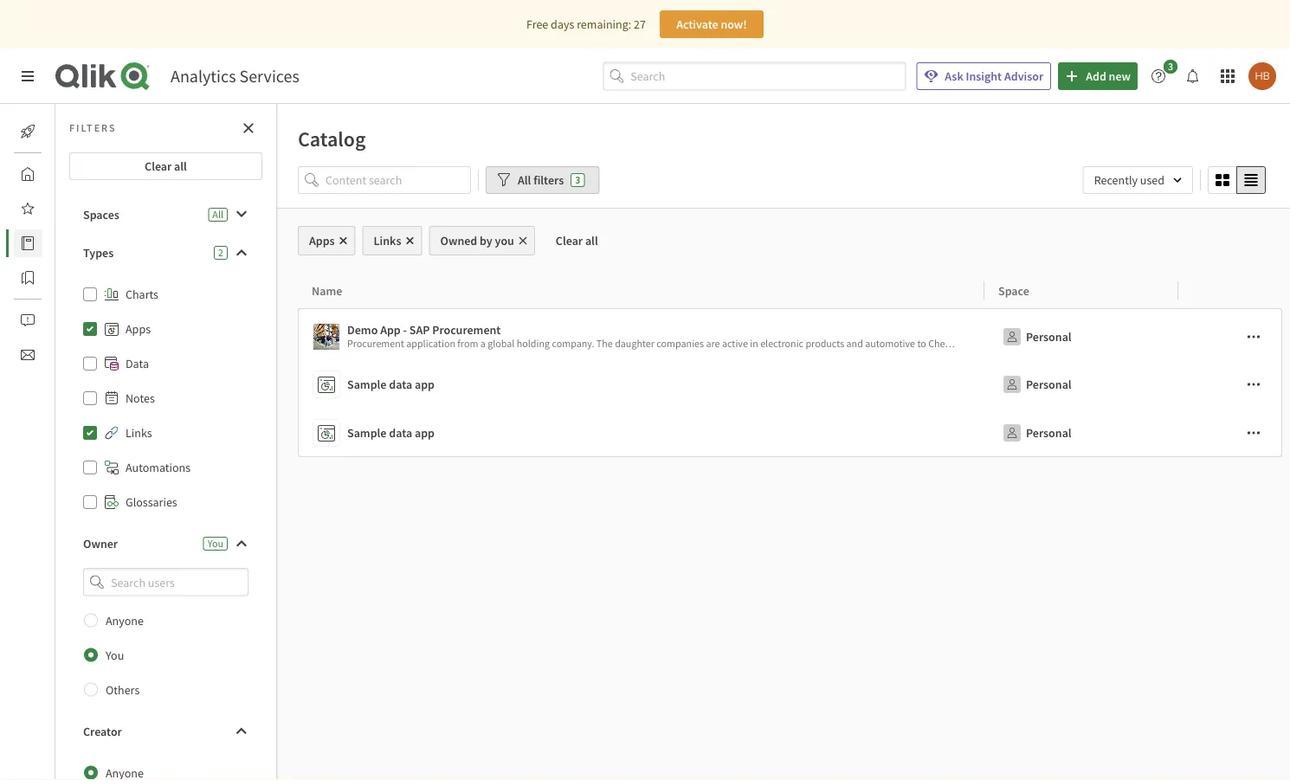 Task type: vqa. For each thing, say whether or not it's contained in the screenshot.
'Space' in the right top of the page
yes



Task type: describe. For each thing, give the bounding box(es) containing it.
links button
[[362, 226, 422, 255]]

cell for third personal button
[[1178, 409, 1283, 457]]

application
[[406, 337, 455, 350]]

others
[[106, 682, 140, 698]]

Search users text field
[[107, 568, 228, 596]]

add
[[1086, 68, 1106, 84]]

insight
[[966, 68, 1002, 84]]

data
[[126, 356, 149, 371]]

app for personal cell corresponding to third personal button cell's sample data app "button"
[[415, 425, 435, 441]]

all for bottom clear all button
[[585, 233, 598, 248]]

by
[[480, 233, 492, 248]]

alerts
[[55, 313, 84, 328]]

owner option group
[[69, 603, 262, 707]]

space
[[998, 283, 1029, 298]]

1 the from the left
[[596, 337, 613, 350]]

global
[[488, 337, 515, 350]]

subscriptions image
[[21, 348, 35, 362]]

services
[[239, 65, 299, 87]]

app for sample data app "button" for cell associated with second personal button personal cell
[[415, 377, 435, 392]]

personal for third personal button from the bottom
[[1026, 329, 1072, 345]]

getting started image
[[21, 125, 35, 139]]

catalog link
[[14, 229, 94, 257]]

2
[[218, 246, 223, 259]]

anyone
[[106, 613, 144, 628]]

sample data app for second personal button
[[347, 377, 435, 392]]

holding
[[517, 337, 550, 350]]

owned
[[440, 233, 477, 248]]

comes
[[1122, 337, 1150, 350]]

catalog inside navigation pane element
[[55, 236, 94, 251]]

name
[[312, 283, 342, 298]]

charts
[[126, 287, 158, 302]]

active
[[722, 337, 748, 350]]

all filters
[[518, 172, 564, 188]]

data for second personal button
[[389, 377, 412, 392]]

filters
[[534, 172, 564, 188]]

are
[[706, 337, 720, 350]]

activate
[[676, 16, 718, 32]]

filters region
[[277, 163, 1290, 208]]

add new
[[1086, 68, 1131, 84]]

glossaries
[[126, 494, 177, 510]]

recently
[[1094, 172, 1138, 188]]

collections image
[[21, 271, 35, 285]]

sample data app button for personal cell corresponding to third personal button cell
[[313, 416, 978, 450]]

links inside button
[[374, 233, 401, 248]]

you inside owner option group
[[106, 647, 124, 663]]

automotive
[[865, 337, 915, 350]]

notes
[[126, 390, 155, 406]]

personal cell for third personal button cell
[[984, 409, 1178, 457]]

Content search text field
[[326, 166, 471, 194]]

2 from from the left
[[1152, 337, 1173, 350]]

open sidebar menu image
[[21, 69, 35, 83]]

companies
[[657, 337, 704, 350]]

searchbar element
[[603, 62, 906, 90]]

home
[[55, 166, 86, 182]]

0 horizontal spatial apps
[[126, 321, 151, 337]]

free
[[526, 16, 548, 32]]

27
[[634, 16, 646, 32]]

3 button
[[1145, 60, 1183, 90]]

cell for second personal button
[[1178, 360, 1283, 409]]

0 vertical spatial clear
[[145, 158, 172, 174]]

pharmaceutical
[[994, 337, 1062, 350]]

electronic
[[760, 337, 804, 350]]

you
[[495, 233, 514, 248]]

system.
[[1218, 337, 1251, 350]]

apps inside button
[[309, 233, 335, 248]]

0 horizontal spatial clear all button
[[69, 152, 262, 180]]

activate now! link
[[660, 10, 764, 38]]

app
[[380, 322, 401, 338]]

used
[[1140, 172, 1165, 188]]

Recently used field
[[1083, 166, 1193, 194]]

products
[[806, 337, 844, 350]]

2 and from the left
[[975, 337, 992, 350]]

3 inside dropdown button
[[1168, 60, 1173, 73]]

clear all for bottom clear all button
[[556, 233, 598, 248]]

activate now!
[[676, 16, 747, 32]]

alerts image
[[21, 313, 35, 327]]

creator button
[[69, 717, 262, 745]]

demo app - sap procurement procurement application from a global holding company. the daughter companies are active in electronic products and automotive to chemicals and pharmaceutical etc. the data comes from a sap bw system.
[[347, 322, 1251, 350]]

more actions image for third personal button from the bottom
[[1247, 330, 1261, 344]]

all for all
[[212, 208, 223, 221]]

chemicals
[[928, 337, 973, 350]]

sample data app for third personal button
[[347, 425, 435, 441]]

analytics
[[171, 65, 236, 87]]

personal cell for cell associated with second personal button
[[984, 360, 1178, 409]]

ask insight advisor button
[[916, 62, 1051, 90]]

-
[[403, 322, 407, 338]]

howard brown image
[[1249, 62, 1276, 90]]

alerts link
[[14, 306, 84, 334]]

3 inside filters 'region'
[[575, 173, 580, 187]]

company.
[[552, 337, 594, 350]]

days
[[551, 16, 574, 32]]



Task type: locate. For each thing, give the bounding box(es) containing it.
1 more actions image from the top
[[1247, 330, 1261, 344]]

demo
[[347, 322, 378, 338]]

1 vertical spatial 3
[[575, 173, 580, 187]]

data inside demo app - sap procurement procurement application from a global holding company. the daughter companies are active in electronic products and automotive to chemicals and pharmaceutical etc. the data comes from a sap bw system.
[[1100, 337, 1120, 350]]

0 horizontal spatial a
[[480, 337, 486, 350]]

0 vertical spatial all
[[174, 158, 187, 174]]

procurement right -
[[432, 322, 501, 338]]

3 personal cell from the top
[[984, 409, 1178, 457]]

sample for third personal button
[[347, 425, 387, 441]]

new
[[1109, 68, 1131, 84]]

bw
[[1202, 337, 1216, 350]]

0 horizontal spatial all
[[174, 158, 187, 174]]

1 vertical spatial sample data app
[[347, 425, 435, 441]]

sap
[[409, 322, 430, 338], [1182, 337, 1199, 350]]

0 horizontal spatial the
[[596, 337, 613, 350]]

2 app from the top
[[415, 425, 435, 441]]

switch view group
[[1208, 166, 1266, 194]]

in
[[750, 337, 758, 350]]

0 vertical spatial apps
[[309, 233, 335, 248]]

sap left bw
[[1182, 337, 1199, 350]]

types
[[83, 245, 114, 261]]

1 horizontal spatial apps
[[309, 233, 335, 248]]

links down notes
[[126, 425, 152, 441]]

clear all button
[[69, 152, 262, 180], [542, 226, 612, 255]]

0 vertical spatial sample
[[347, 377, 387, 392]]

1 vertical spatial more actions image
[[1247, 377, 1261, 391]]

1 vertical spatial clear all button
[[542, 226, 612, 255]]

0 horizontal spatial all
[[212, 208, 223, 221]]

0 vertical spatial links
[[374, 233, 401, 248]]

more actions image for third personal button
[[1247, 426, 1261, 440]]

ask insight advisor
[[945, 68, 1043, 84]]

personal for second personal button
[[1026, 377, 1072, 392]]

apps button
[[298, 226, 355, 255]]

filters
[[69, 121, 117, 135]]

1 and from the left
[[846, 337, 863, 350]]

clear all
[[145, 158, 187, 174], [556, 233, 598, 248]]

apps
[[309, 233, 335, 248], [126, 321, 151, 337]]

1 horizontal spatial sap
[[1182, 337, 1199, 350]]

clear
[[145, 158, 172, 174], [556, 233, 583, 248]]

2 a from the left
[[1175, 337, 1180, 350]]

creator
[[83, 723, 122, 739]]

to
[[917, 337, 926, 350]]

navigation pane element
[[0, 111, 94, 376]]

0 vertical spatial sample data app
[[347, 377, 435, 392]]

0 vertical spatial sample data app button
[[313, 367, 978, 402]]

from
[[457, 337, 478, 350], [1152, 337, 1173, 350]]

1 vertical spatial personal
[[1026, 377, 1072, 392]]

analytics services element
[[171, 65, 299, 87]]

0 vertical spatial personal button
[[998, 323, 1075, 351]]

1 sample from the top
[[347, 377, 387, 392]]

0 horizontal spatial clear
[[145, 158, 172, 174]]

clear all button down filters
[[542, 226, 612, 255]]

free days remaining: 27
[[526, 16, 646, 32]]

a
[[480, 337, 486, 350], [1175, 337, 1180, 350]]

sample data app
[[347, 377, 435, 392], [347, 425, 435, 441]]

1 horizontal spatial from
[[1152, 337, 1173, 350]]

clear all button up spaces at the left top of page
[[69, 152, 262, 180]]

remaining:
[[577, 16, 631, 32]]

1 vertical spatial all
[[585, 233, 598, 248]]

now!
[[721, 16, 747, 32]]

3
[[1168, 60, 1173, 73], [575, 173, 580, 187]]

1 vertical spatial catalog
[[55, 236, 94, 251]]

0 vertical spatial clear all
[[145, 158, 187, 174]]

a left bw
[[1175, 337, 1180, 350]]

1 sample data app from the top
[[347, 377, 435, 392]]

1 horizontal spatial 3
[[1168, 60, 1173, 73]]

1 a from the left
[[480, 337, 486, 350]]

1 app from the top
[[415, 377, 435, 392]]

None field
[[69, 568, 262, 596]]

3 right filters
[[575, 173, 580, 187]]

the
[[596, 337, 613, 350], [1082, 337, 1098, 350]]

1 vertical spatial sample data app button
[[313, 416, 978, 450]]

1 vertical spatial apps
[[126, 321, 151, 337]]

0 vertical spatial all
[[518, 172, 531, 188]]

data
[[1100, 337, 1120, 350], [389, 377, 412, 392], [389, 425, 412, 441]]

1 vertical spatial all
[[212, 208, 223, 221]]

1 cell from the top
[[1178, 308, 1283, 360]]

3 right the new
[[1168, 60, 1173, 73]]

2 sample data app button from the top
[[313, 416, 978, 450]]

1 horizontal spatial a
[[1175, 337, 1180, 350]]

0 horizontal spatial clear all
[[145, 158, 187, 174]]

2 personal button from the top
[[998, 371, 1075, 398]]

1 personal from the top
[[1026, 329, 1072, 345]]

1 personal cell from the top
[[984, 308, 1178, 360]]

owner
[[83, 536, 118, 552]]

analytics services
[[171, 65, 299, 87]]

0 vertical spatial 3
[[1168, 60, 1173, 73]]

1 vertical spatial data
[[389, 377, 412, 392]]

1 horizontal spatial links
[[374, 233, 401, 248]]

0 horizontal spatial you
[[106, 647, 124, 663]]

2 vertical spatial personal button
[[998, 419, 1075, 447]]

2 the from the left
[[1082, 337, 1098, 350]]

0 vertical spatial catalog
[[298, 126, 366, 152]]

3 more actions image from the top
[[1247, 426, 1261, 440]]

links right apps button
[[374, 233, 401, 248]]

0 horizontal spatial catalog
[[55, 236, 94, 251]]

2 personal from the top
[[1026, 377, 1072, 392]]

procurement
[[432, 322, 501, 338], [347, 337, 404, 350]]

personal
[[1026, 329, 1072, 345], [1026, 377, 1072, 392], [1026, 425, 1072, 441]]

sample for second personal button
[[347, 377, 387, 392]]

1 horizontal spatial all
[[518, 172, 531, 188]]

1 horizontal spatial the
[[1082, 337, 1098, 350]]

automations
[[126, 460, 191, 475]]

sample data app button for cell associated with second personal button personal cell
[[313, 367, 978, 402]]

all for all filters
[[518, 172, 531, 188]]

0 horizontal spatial sap
[[409, 322, 430, 338]]

from left the global
[[457, 337, 478, 350]]

a left the global
[[480, 337, 486, 350]]

ask
[[945, 68, 963, 84]]

0 vertical spatial data
[[1100, 337, 1120, 350]]

2 vertical spatial data
[[389, 425, 412, 441]]

catalog
[[298, 126, 366, 152], [55, 236, 94, 251]]

daughter
[[615, 337, 655, 350]]

owned by you button
[[429, 226, 535, 255]]

0 horizontal spatial procurement
[[347, 337, 404, 350]]

sap right -
[[409, 322, 430, 338]]

1 horizontal spatial all
[[585, 233, 598, 248]]

spaces
[[83, 207, 119, 223]]

1 vertical spatial you
[[106, 647, 124, 663]]

1 vertical spatial clear
[[556, 233, 583, 248]]

all for clear all button to the left
[[174, 158, 187, 174]]

3 personal button from the top
[[998, 419, 1075, 447]]

advisor
[[1004, 68, 1043, 84]]

sample
[[347, 377, 387, 392], [347, 425, 387, 441]]

1 horizontal spatial procurement
[[432, 322, 501, 338]]

links
[[374, 233, 401, 248], [126, 425, 152, 441]]

1 sample data app button from the top
[[313, 367, 978, 402]]

qlik sense app image
[[313, 324, 339, 350]]

0 horizontal spatial links
[[126, 425, 152, 441]]

all up 2
[[212, 208, 223, 221]]

0 vertical spatial you
[[208, 537, 223, 550]]

1 horizontal spatial clear all button
[[542, 226, 612, 255]]

all inside filters 'region'
[[518, 172, 531, 188]]

all
[[518, 172, 531, 188], [212, 208, 223, 221]]

1 horizontal spatial clear
[[556, 233, 583, 248]]

personal cell for cell associated with third personal button from the bottom
[[984, 308, 1178, 360]]

and right 'chemicals'
[[975, 337, 992, 350]]

1 horizontal spatial catalog
[[298, 126, 366, 152]]

1 vertical spatial sample
[[347, 425, 387, 441]]

1 personal button from the top
[[998, 323, 1075, 351]]

apps up data
[[126, 321, 151, 337]]

apps up name
[[309, 233, 335, 248]]

1 horizontal spatial clear all
[[556, 233, 598, 248]]

1 horizontal spatial and
[[975, 337, 992, 350]]

1 vertical spatial personal button
[[998, 371, 1075, 398]]

3 personal from the top
[[1026, 425, 1072, 441]]

0 vertical spatial personal
[[1026, 329, 1072, 345]]

personal cell
[[984, 308, 1178, 360], [984, 360, 1178, 409], [984, 409, 1178, 457]]

3 cell from the top
[[1178, 409, 1283, 457]]

cell for third personal button from the bottom
[[1178, 308, 1283, 360]]

0 vertical spatial app
[[415, 377, 435, 392]]

2 vertical spatial more actions image
[[1247, 426, 1261, 440]]

2 vertical spatial personal
[[1026, 425, 1072, 441]]

1 from from the left
[[457, 337, 478, 350]]

recently used
[[1094, 172, 1165, 188]]

personal button
[[998, 323, 1075, 351], [998, 371, 1075, 398], [998, 419, 1075, 447]]

2 sample data app from the top
[[347, 425, 435, 441]]

2 sample from the top
[[347, 425, 387, 441]]

add new button
[[1058, 62, 1138, 90]]

you
[[208, 537, 223, 550], [106, 647, 124, 663]]

1 vertical spatial clear all
[[556, 233, 598, 248]]

0 horizontal spatial from
[[457, 337, 478, 350]]

procurement right the qlik sense app "icon"
[[347, 337, 404, 350]]

app
[[415, 377, 435, 392], [415, 425, 435, 441]]

owned by you
[[440, 233, 514, 248]]

cell
[[1178, 308, 1283, 360], [1178, 360, 1283, 409], [1178, 409, 1283, 457]]

the right the etc.
[[1082, 337, 1098, 350]]

0 horizontal spatial 3
[[575, 173, 580, 187]]

1 vertical spatial app
[[415, 425, 435, 441]]

2 cell from the top
[[1178, 360, 1283, 409]]

from right comes
[[1152, 337, 1173, 350]]

Search text field
[[631, 62, 906, 90]]

catalog up content search text field
[[298, 126, 366, 152]]

and
[[846, 337, 863, 350], [975, 337, 992, 350]]

0 vertical spatial more actions image
[[1247, 330, 1261, 344]]

0 vertical spatial clear all button
[[69, 152, 262, 180]]

all left filters
[[518, 172, 531, 188]]

home link
[[14, 160, 86, 188]]

2 more actions image from the top
[[1247, 377, 1261, 391]]

clear all for clear all button to the left
[[145, 158, 187, 174]]

2 personal cell from the top
[[984, 360, 1178, 409]]

more actions image for second personal button
[[1247, 377, 1261, 391]]

catalog down spaces at the left top of page
[[55, 236, 94, 251]]

personal for third personal button
[[1026, 425, 1072, 441]]

0 horizontal spatial and
[[846, 337, 863, 350]]

you up "others"
[[106, 647, 124, 663]]

etc.
[[1064, 337, 1080, 350]]

and right products
[[846, 337, 863, 350]]

the left daughter on the top of the page
[[596, 337, 613, 350]]

1 horizontal spatial you
[[208, 537, 223, 550]]

data for third personal button
[[389, 425, 412, 441]]

all
[[174, 158, 187, 174], [585, 233, 598, 248]]

you up search users "text field"
[[208, 537, 223, 550]]

1 vertical spatial links
[[126, 425, 152, 441]]

favorites image
[[21, 202, 35, 216]]

more actions image
[[1247, 330, 1261, 344], [1247, 377, 1261, 391], [1247, 426, 1261, 440]]



